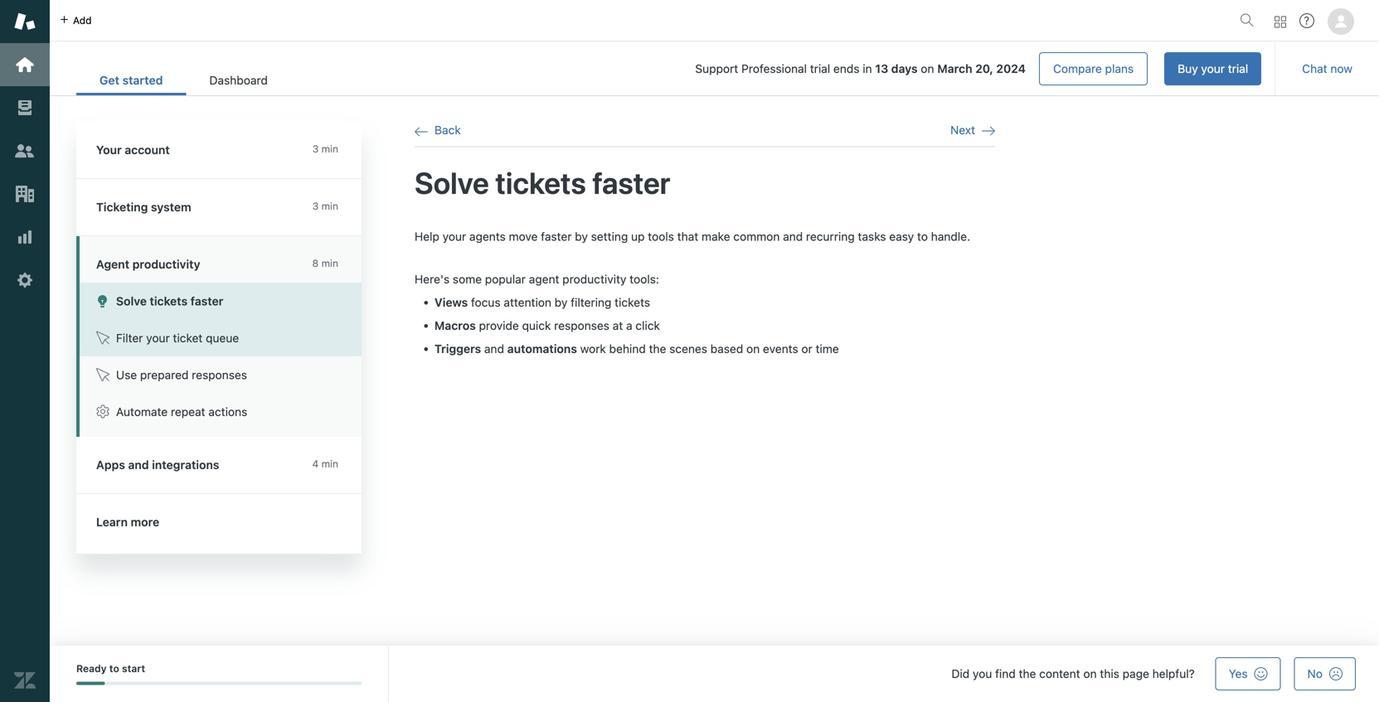 Task type: describe. For each thing, give the bounding box(es) containing it.
get
[[100, 73, 119, 87]]

1 vertical spatial the
[[1019, 668, 1037, 681]]

ends
[[834, 62, 860, 76]]

0 vertical spatial to
[[918, 230, 928, 244]]

queue
[[206, 331, 239, 345]]

tools
[[648, 230, 675, 244]]

2024
[[997, 62, 1026, 76]]

actions
[[209, 405, 248, 419]]

start
[[122, 663, 145, 675]]

now
[[1331, 62, 1353, 76]]

zendesk support image
[[14, 11, 36, 32]]

views
[[435, 296, 468, 309]]

recurring
[[807, 230, 855, 244]]

compare plans button
[[1040, 52, 1149, 85]]

that
[[678, 230, 699, 244]]

filtering
[[571, 296, 612, 309]]

chat
[[1303, 62, 1328, 76]]

here's
[[415, 273, 450, 286]]

add button
[[50, 0, 102, 41]]

agents
[[470, 230, 506, 244]]

trial for professional
[[811, 62, 831, 76]]

click
[[636, 319, 660, 333]]

page
[[1123, 668, 1150, 681]]

filter
[[116, 331, 143, 345]]

you
[[973, 668, 993, 681]]

professional
[[742, 62, 807, 76]]

use prepared responses
[[116, 368, 247, 382]]

agent
[[529, 273, 560, 286]]

no
[[1308, 668, 1323, 681]]

handle.
[[932, 230, 971, 244]]

views image
[[14, 97, 36, 119]]

productivity inside heading
[[132, 258, 200, 271]]

started
[[122, 73, 163, 87]]

support professional trial ends in 13 days on march 20, 2024
[[696, 62, 1026, 76]]

filter your ticket queue button
[[80, 320, 362, 357]]

chat now button
[[1290, 52, 1367, 85]]

work
[[581, 342, 606, 356]]

automate repeat actions button
[[80, 394, 362, 431]]

back
[[435, 123, 461, 137]]

min for apps and integrations
[[322, 458, 339, 470]]

filter your ticket queue
[[116, 331, 239, 345]]

add
[[73, 15, 92, 26]]

ticket
[[173, 331, 203, 345]]

your for help
[[443, 230, 466, 244]]

customers image
[[14, 140, 36, 162]]

focus
[[471, 296, 501, 309]]

account
[[125, 143, 170, 157]]

learn more
[[96, 516, 159, 529]]

buy your trial button
[[1165, 52, 1262, 85]]

setting
[[591, 230, 628, 244]]

events
[[763, 342, 799, 356]]

help
[[415, 230, 440, 244]]

zendesk image
[[14, 670, 36, 692]]

your
[[96, 143, 122, 157]]

1 horizontal spatial faster
[[541, 230, 572, 244]]

learn
[[96, 516, 128, 529]]

reporting image
[[14, 227, 36, 248]]

get started image
[[14, 54, 36, 76]]

ticketing
[[96, 200, 148, 214]]

1 horizontal spatial tickets
[[496, 165, 586, 200]]

tasks
[[858, 230, 887, 244]]

responses inside button
[[192, 368, 247, 382]]

buy your trial
[[1178, 62, 1249, 76]]

4
[[312, 458, 319, 470]]

back button
[[415, 123, 461, 138]]

1 horizontal spatial productivity
[[563, 273, 627, 286]]

views focus attention by filtering tickets
[[435, 296, 651, 309]]

buy
[[1178, 62, 1199, 76]]

get help image
[[1300, 13, 1315, 28]]

ready to start
[[76, 663, 145, 675]]

ready
[[76, 663, 107, 675]]

2 horizontal spatial tickets
[[615, 296, 651, 309]]

0 vertical spatial solve tickets faster
[[415, 165, 671, 200]]

your for buy
[[1202, 62, 1226, 76]]

section containing compare plans
[[304, 52, 1262, 85]]

1 horizontal spatial solve
[[415, 165, 489, 200]]

behind
[[610, 342, 646, 356]]

0 vertical spatial the
[[649, 342, 667, 356]]

agent productivity heading
[[76, 236, 362, 283]]

next
[[951, 123, 976, 137]]

prepared
[[140, 368, 189, 382]]

automations
[[508, 342, 577, 356]]

quick
[[522, 319, 551, 333]]

support
[[696, 62, 739, 76]]

based
[[711, 342, 744, 356]]

find
[[996, 668, 1016, 681]]

a
[[626, 319, 633, 333]]

0 horizontal spatial on
[[747, 342, 760, 356]]

popular
[[485, 273, 526, 286]]

chat now
[[1303, 62, 1353, 76]]

0 vertical spatial faster
[[593, 165, 671, 200]]

yes
[[1229, 668, 1248, 681]]

agent
[[96, 258, 130, 271]]

8
[[312, 258, 319, 269]]

solve tickets faster button
[[80, 283, 362, 320]]

triggers
[[435, 342, 481, 356]]

easy
[[890, 230, 915, 244]]

did
[[952, 668, 970, 681]]

move
[[509, 230, 538, 244]]

3 min for ticketing system
[[313, 200, 339, 212]]



Task type: locate. For each thing, give the bounding box(es) containing it.
0 horizontal spatial solve tickets faster
[[116, 295, 224, 308]]

0 vertical spatial 3
[[313, 143, 319, 155]]

and
[[783, 230, 803, 244], [485, 342, 504, 356], [128, 458, 149, 472]]

1 horizontal spatial responses
[[554, 319, 610, 333]]

some
[[453, 273, 482, 286]]

days
[[892, 62, 918, 76]]

1 vertical spatial solve tickets faster
[[116, 295, 224, 308]]

1 vertical spatial 3 min
[[313, 200, 339, 212]]

1 horizontal spatial the
[[1019, 668, 1037, 681]]

0 horizontal spatial the
[[649, 342, 667, 356]]

and for apps and integrations
[[128, 458, 149, 472]]

1 horizontal spatial on
[[921, 62, 935, 76]]

trial for your
[[1229, 62, 1249, 76]]

your right filter
[[146, 331, 170, 345]]

main element
[[0, 0, 50, 703]]

tab list
[[76, 65, 291, 95]]

0 horizontal spatial tickets
[[150, 295, 188, 308]]

March 20, 2024 text field
[[938, 62, 1026, 76]]

trial inside buy your trial button
[[1229, 62, 1249, 76]]

time
[[816, 342, 839, 356]]

0 vertical spatial on
[[921, 62, 935, 76]]

productivity right agent
[[132, 258, 200, 271]]

1 vertical spatial 3
[[313, 200, 319, 212]]

zendesk products image
[[1275, 16, 1287, 28]]

solve down 'back'
[[415, 165, 489, 200]]

2 horizontal spatial your
[[1202, 62, 1226, 76]]

did you find the content on this page helpful?
[[952, 668, 1195, 681]]

the right the find
[[1019, 668, 1037, 681]]

0 vertical spatial and
[[783, 230, 803, 244]]

in
[[863, 62, 873, 76]]

automate
[[116, 405, 168, 419]]

by up macros provide quick responses at a click
[[555, 296, 568, 309]]

2 min from the top
[[322, 200, 339, 212]]

repeat
[[171, 405, 205, 419]]

solve tickets faster
[[415, 165, 671, 200], [116, 295, 224, 308]]

3 for account
[[313, 143, 319, 155]]

by
[[575, 230, 588, 244], [555, 296, 568, 309]]

3 min from the top
[[322, 258, 339, 269]]

20,
[[976, 62, 994, 76]]

0 vertical spatial by
[[575, 230, 588, 244]]

0 horizontal spatial faster
[[191, 295, 224, 308]]

march
[[938, 62, 973, 76]]

your account
[[96, 143, 170, 157]]

on
[[921, 62, 935, 76], [747, 342, 760, 356], [1084, 668, 1097, 681]]

by left setting
[[575, 230, 588, 244]]

solve tickets faster up filter your ticket queue
[[116, 295, 224, 308]]

0 horizontal spatial by
[[555, 296, 568, 309]]

apps and integrations
[[96, 458, 219, 472]]

tools:
[[630, 273, 660, 286]]

1 vertical spatial on
[[747, 342, 760, 356]]

0 vertical spatial responses
[[554, 319, 610, 333]]

1 horizontal spatial trial
[[1229, 62, 1249, 76]]

2 horizontal spatial and
[[783, 230, 803, 244]]

attention
[[504, 296, 552, 309]]

1 trial from the left
[[1229, 62, 1249, 76]]

1 min from the top
[[322, 143, 339, 155]]

use prepared responses button
[[80, 357, 362, 394]]

common
[[734, 230, 780, 244]]

the down click
[[649, 342, 667, 356]]

faster
[[593, 165, 671, 200], [541, 230, 572, 244], [191, 295, 224, 308]]

8 min
[[312, 258, 339, 269]]

min for agent productivity
[[322, 258, 339, 269]]

3 for system
[[313, 200, 319, 212]]

solve up filter
[[116, 295, 147, 308]]

triggers and automations work behind the scenes based on events or time
[[435, 342, 839, 356]]

macros provide quick responses at a click
[[435, 319, 660, 333]]

0 vertical spatial productivity
[[132, 258, 200, 271]]

1 horizontal spatial by
[[575, 230, 588, 244]]

min for ticketing system
[[322, 200, 339, 212]]

your
[[1202, 62, 1226, 76], [443, 230, 466, 244], [146, 331, 170, 345]]

1 horizontal spatial to
[[918, 230, 928, 244]]

1 3 from the top
[[313, 143, 319, 155]]

faster right move
[[541, 230, 572, 244]]

solve tickets faster up move
[[415, 165, 671, 200]]

admin image
[[14, 270, 36, 291]]

tab list containing get started
[[76, 65, 291, 95]]

get started
[[100, 73, 163, 87]]

0 horizontal spatial responses
[[192, 368, 247, 382]]

faster up up
[[593, 165, 671, 200]]

apps
[[96, 458, 125, 472]]

3 min for your account
[[313, 143, 339, 155]]

0 vertical spatial solve
[[415, 165, 489, 200]]

your right help
[[443, 230, 466, 244]]

0 horizontal spatial and
[[128, 458, 149, 472]]

to
[[918, 230, 928, 244], [109, 663, 119, 675]]

your for filter
[[146, 331, 170, 345]]

1 vertical spatial to
[[109, 663, 119, 675]]

and down provide
[[485, 342, 504, 356]]

0 horizontal spatial trial
[[811, 62, 831, 76]]

this
[[1101, 668, 1120, 681]]

yes button
[[1216, 658, 1282, 691]]

1 vertical spatial your
[[443, 230, 466, 244]]

tickets inside button
[[150, 295, 188, 308]]

more
[[131, 516, 159, 529]]

learn more button
[[76, 495, 358, 551]]

1 vertical spatial productivity
[[563, 273, 627, 286]]

1 vertical spatial faster
[[541, 230, 572, 244]]

2 3 min from the top
[[313, 200, 339, 212]]

faster inside button
[[191, 295, 224, 308]]

agent productivity
[[96, 258, 200, 271]]

and right apps
[[128, 458, 149, 472]]

2 vertical spatial your
[[146, 331, 170, 345]]

2 horizontal spatial faster
[[593, 165, 671, 200]]

on right days
[[921, 62, 935, 76]]

or
[[802, 342, 813, 356]]

compare
[[1054, 62, 1103, 76]]

min for your account
[[322, 143, 339, 155]]

0 horizontal spatial solve
[[116, 295, 147, 308]]

responses
[[554, 319, 610, 333], [192, 368, 247, 382]]

trial
[[1229, 62, 1249, 76], [811, 62, 831, 76]]

section
[[304, 52, 1262, 85]]

1 horizontal spatial solve tickets faster
[[415, 165, 671, 200]]

on left this
[[1084, 668, 1097, 681]]

trial left ends at right
[[811, 62, 831, 76]]

1 vertical spatial by
[[555, 296, 568, 309]]

2 vertical spatial and
[[128, 458, 149, 472]]

help your agents move faster by setting up tools that make common and recurring tasks easy to handle.
[[415, 230, 971, 244]]

use
[[116, 368, 137, 382]]

your right buy
[[1202, 62, 1226, 76]]

progress bar
[[76, 682, 362, 686]]

4 min from the top
[[322, 458, 339, 470]]

plans
[[1106, 62, 1134, 76]]

4 min
[[312, 458, 339, 470]]

2 vertical spatial faster
[[191, 295, 224, 308]]

tickets up filter your ticket queue
[[150, 295, 188, 308]]

to left start
[[109, 663, 119, 675]]

tickets up move
[[496, 165, 586, 200]]

min
[[322, 143, 339, 155], [322, 200, 339, 212], [322, 258, 339, 269], [322, 458, 339, 470]]

3 min
[[313, 143, 339, 155], [313, 200, 339, 212]]

here's some popular agent productivity tools:
[[415, 273, 660, 286]]

next button
[[951, 123, 996, 138]]

and for triggers and automations work behind the scenes based on events or time
[[485, 342, 504, 356]]

dashboard tab
[[186, 65, 291, 95]]

trial right buy
[[1229, 62, 1249, 76]]

2 3 from the top
[[313, 200, 319, 212]]

13
[[876, 62, 889, 76]]

your inside buy your trial button
[[1202, 62, 1226, 76]]

and right common
[[783, 230, 803, 244]]

no button
[[1295, 658, 1357, 691]]

responses up automate repeat actions button at left bottom
[[192, 368, 247, 382]]

0 horizontal spatial productivity
[[132, 258, 200, 271]]

2 trial from the left
[[811, 62, 831, 76]]

macros
[[435, 319, 476, 333]]

0 horizontal spatial to
[[109, 663, 119, 675]]

make
[[702, 230, 731, 244]]

productivity up filtering
[[563, 273, 627, 286]]

ticketing system
[[96, 200, 191, 214]]

scenes
[[670, 342, 708, 356]]

2 vertical spatial on
[[1084, 668, 1097, 681]]

your inside filter your ticket queue button
[[146, 331, 170, 345]]

1 vertical spatial solve
[[116, 295, 147, 308]]

organizations image
[[14, 183, 36, 205]]

0 horizontal spatial your
[[146, 331, 170, 345]]

1 horizontal spatial your
[[443, 230, 466, 244]]

up
[[631, 230, 645, 244]]

1 vertical spatial responses
[[192, 368, 247, 382]]

2 horizontal spatial on
[[1084, 668, 1097, 681]]

helpful?
[[1153, 668, 1195, 681]]

min inside the agent productivity heading
[[322, 258, 339, 269]]

faster up filter your ticket queue button
[[191, 295, 224, 308]]

to right easy
[[918, 230, 928, 244]]

dashboard
[[209, 73, 268, 87]]

tickets up a
[[615, 296, 651, 309]]

0 vertical spatial 3 min
[[313, 143, 339, 155]]

responses down filtering
[[554, 319, 610, 333]]

integrations
[[152, 458, 219, 472]]

0 vertical spatial your
[[1202, 62, 1226, 76]]

1 vertical spatial and
[[485, 342, 504, 356]]

1 horizontal spatial and
[[485, 342, 504, 356]]

on right based
[[747, 342, 760, 356]]

solve inside button
[[116, 295, 147, 308]]

1 3 min from the top
[[313, 143, 339, 155]]

3
[[313, 143, 319, 155], [313, 200, 319, 212]]

solve tickets faster inside button
[[116, 295, 224, 308]]



Task type: vqa. For each thing, say whether or not it's contained in the screenshot.
3
yes



